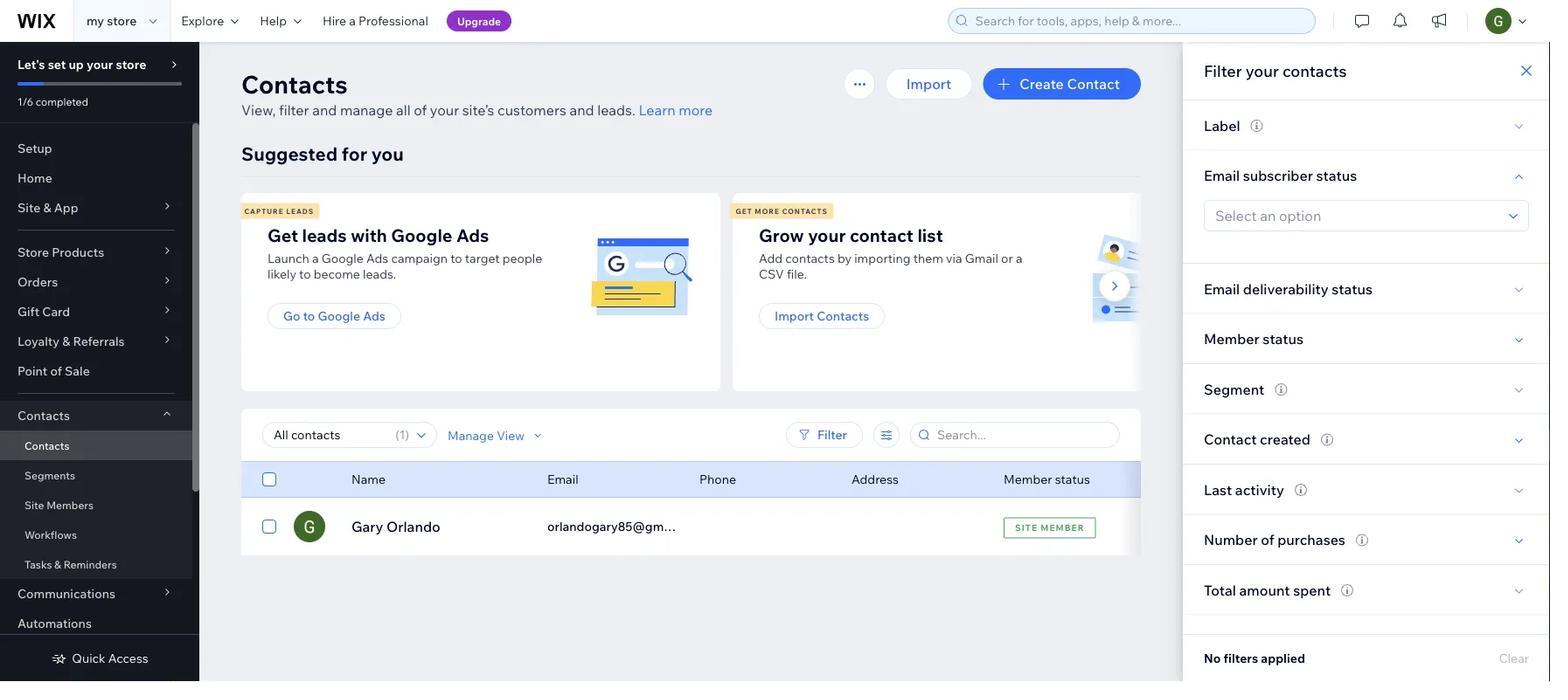 Task type: describe. For each thing, give the bounding box(es) containing it.
upgrade
[[457, 14, 501, 28]]

0 vertical spatial to
[[450, 251, 462, 266]]

contact inside button
[[1067, 75, 1120, 93]]

store products button
[[0, 238, 192, 268]]

site for site & app
[[17, 200, 40, 216]]

spent
[[1293, 582, 1331, 599]]

loyalty & referrals button
[[0, 327, 192, 357]]

view,
[[241, 101, 276, 119]]

learn more button
[[639, 100, 713, 121]]

address
[[852, 472, 899, 487]]

csv
[[759, 267, 784, 282]]

app
[[54, 200, 78, 216]]

more
[[679, 101, 713, 119]]

Search... field
[[932, 423, 1114, 448]]

( 1 )
[[395, 428, 409, 443]]

point of sale
[[17, 364, 90, 379]]

you
[[371, 142, 404, 165]]

Select an option field
[[1210, 201, 1504, 231]]

capture leads
[[244, 207, 314, 216]]

access
[[108, 651, 148, 667]]

view inside popup button
[[497, 428, 525, 443]]

list
[[917, 224, 943, 246]]

of for point of sale
[[50, 364, 62, 379]]

capture
[[244, 207, 284, 216]]

view link
[[998, 511, 1073, 543]]

leads. inside the get leads with google ads launch a google ads campaign to target people likely to become leads.
[[363, 267, 396, 282]]

google inside button
[[318, 309, 360, 324]]

import button
[[885, 68, 972, 100]]

1 and from the left
[[312, 101, 337, 119]]

contacts link
[[0, 431, 192, 461]]

quick access button
[[51, 651, 148, 667]]

1
[[399, 428, 405, 443]]

add
[[759, 251, 783, 266]]

suggested
[[241, 142, 338, 165]]

filter button
[[786, 422, 863, 449]]

store
[[17, 245, 49, 260]]

2 and from the left
[[570, 101, 594, 119]]

total amount spent
[[1204, 582, 1331, 599]]

all
[[396, 101, 411, 119]]

site for site member
[[1015, 523, 1038, 534]]

tasks & reminders
[[24, 558, 117, 571]]

& for loyalty
[[62, 334, 70, 349]]

contacts inside popup button
[[17, 408, 70, 424]]

orders
[[17, 275, 58, 290]]

by
[[837, 251, 852, 266]]

a inside the get leads with google ads launch a google ads campaign to target people likely to become leads.
[[312, 251, 319, 266]]

gift card
[[17, 304, 70, 320]]

1 vertical spatial contact
[[1204, 431, 1257, 448]]

1 vertical spatial google
[[322, 251, 364, 266]]

quick access
[[72, 651, 148, 667]]

1 vertical spatial ads
[[366, 251, 388, 266]]

store inside the sidebar element
[[116, 57, 146, 72]]

contacts inside button
[[817, 309, 869, 324]]

site for site members
[[24, 499, 44, 512]]

created
[[1260, 431, 1311, 448]]

your inside grow your contact list add contacts by importing them via gmail or a csv file.
[[808, 224, 846, 246]]

create contact button
[[983, 68, 1141, 100]]

file.
[[787, 267, 807, 282]]

orlandogary85@gmail.com
[[547, 519, 705, 535]]

gary
[[351, 518, 383, 536]]

learn
[[639, 101, 676, 119]]

last activity
[[1204, 481, 1284, 499]]

them
[[913, 251, 943, 266]]

filter for filter your contacts
[[1204, 61, 1242, 80]]

of for number of purchases
[[1261, 531, 1274, 549]]

purchases
[[1277, 531, 1345, 549]]

applied
[[1261, 651, 1305, 667]]

)
[[405, 428, 409, 443]]

home link
[[0, 163, 192, 193]]

your inside the sidebar element
[[87, 57, 113, 72]]

with
[[351, 224, 387, 246]]

filters
[[1224, 651, 1258, 667]]

subscriber
[[1243, 167, 1313, 184]]

filter your contacts
[[1204, 61, 1347, 80]]

Unsaved view field
[[268, 423, 390, 448]]

quick
[[72, 651, 106, 667]]

site member
[[1015, 523, 1085, 534]]

1/6 completed
[[17, 95, 88, 108]]

a inside grow your contact list add contacts by importing them via gmail or a csv file.
[[1016, 251, 1023, 266]]

card
[[42, 304, 70, 320]]

home
[[17, 170, 52, 186]]

hire a professional
[[323, 13, 428, 28]]

status right deliverability
[[1332, 280, 1373, 297]]

my store
[[87, 13, 137, 28]]

gary orlando image
[[294, 511, 325, 543]]

leads
[[302, 224, 347, 246]]

0 horizontal spatial member status
[[1004, 472, 1090, 487]]

get
[[736, 207, 752, 216]]

via
[[946, 251, 962, 266]]

manage view
[[448, 428, 525, 443]]

completed
[[36, 95, 88, 108]]

point of sale link
[[0, 357, 192, 386]]

amount
[[1239, 582, 1290, 599]]

2 vertical spatial member
[[1041, 523, 1085, 534]]

contacts up segments
[[24, 439, 69, 452]]

grow
[[759, 224, 804, 246]]

email deliverability status
[[1204, 280, 1373, 297]]

products
[[52, 245, 104, 260]]

let's set up your store
[[17, 57, 146, 72]]

upgrade button
[[447, 10, 512, 31]]

gift
[[17, 304, 39, 320]]

email for email deliverability status
[[1204, 280, 1240, 297]]

filter for filter
[[817, 428, 847, 443]]

sale
[[65, 364, 90, 379]]

status up the site member
[[1055, 472, 1090, 487]]

campaign
[[391, 251, 448, 266]]

contacts view, filter and manage all of your site's customers and leads. learn more
[[241, 69, 713, 119]]

& for site
[[43, 200, 51, 216]]

ads inside button
[[363, 309, 385, 324]]

email for email subscriber status
[[1204, 167, 1240, 184]]



Task type: vqa. For each thing, say whether or not it's contained in the screenshot.
LOYALTY & REFERRALS at the left of the page
yes



Task type: locate. For each thing, give the bounding box(es) containing it.
store right my in the left of the page
[[107, 13, 137, 28]]

import inside button
[[906, 75, 951, 93]]

of right number
[[1261, 531, 1274, 549]]

site & app
[[17, 200, 78, 216]]

1 vertical spatial to
[[299, 267, 311, 282]]

to down launch
[[299, 267, 311, 282]]

members
[[47, 499, 94, 512]]

suggested for you
[[241, 142, 404, 165]]

0 vertical spatial contact
[[1067, 75, 1120, 93]]

email up the orlandogary85@gmail.com
[[547, 472, 578, 487]]

2 vertical spatial site
[[1015, 523, 1038, 534]]

grow your contact list add contacts by importing them via gmail or a csv file.
[[759, 224, 1023, 282]]

list containing get leads with google ads
[[239, 193, 1219, 392]]

leads. inside contacts view, filter and manage all of your site's customers and leads. learn more
[[597, 101, 635, 119]]

contacts up filter on the top left
[[241, 69, 348, 99]]

0 vertical spatial site
[[17, 200, 40, 216]]

workflows
[[24, 529, 77, 542]]

0 vertical spatial of
[[414, 101, 427, 119]]

of inside contacts view, filter and manage all of your site's customers and leads. learn more
[[414, 101, 427, 119]]

site's
[[462, 101, 494, 119]]

and right filter on the top left
[[312, 101, 337, 119]]

hire
[[323, 13, 346, 28]]

import contacts
[[775, 309, 869, 324]]

2 horizontal spatial a
[[1016, 251, 1023, 266]]

0 vertical spatial import
[[906, 75, 951, 93]]

assignee
[[1204, 632, 1265, 649]]

1 horizontal spatial a
[[349, 13, 356, 28]]

manage
[[340, 101, 393, 119]]

google up become
[[322, 251, 364, 266]]

ads up target
[[456, 224, 489, 246]]

2 vertical spatial &
[[54, 558, 61, 571]]

1 horizontal spatial of
[[414, 101, 427, 119]]

email
[[1204, 167, 1240, 184], [1204, 280, 1240, 297], [547, 472, 578, 487]]

0 vertical spatial store
[[107, 13, 137, 28]]

2 vertical spatial ads
[[363, 309, 385, 324]]

activity
[[1235, 481, 1284, 499]]

to right go at the top left of the page
[[303, 309, 315, 324]]

contacts button
[[0, 401, 192, 431]]

let's
[[17, 57, 45, 72]]

orlando
[[386, 518, 440, 536]]

site inside site & app popup button
[[17, 200, 40, 216]]

store
[[107, 13, 137, 28], [116, 57, 146, 72]]

0 horizontal spatial leads.
[[363, 267, 396, 282]]

& right tasks
[[54, 558, 61, 571]]

filter
[[1204, 61, 1242, 80], [817, 428, 847, 443]]

0 horizontal spatial import
[[775, 309, 814, 324]]

contact
[[1067, 75, 1120, 93], [1204, 431, 1257, 448]]

1 vertical spatial store
[[116, 57, 146, 72]]

0 horizontal spatial contact
[[1067, 75, 1120, 93]]

contact right create
[[1067, 75, 1120, 93]]

1 horizontal spatial contact
[[1204, 431, 1257, 448]]

no filters applied
[[1204, 651, 1305, 667]]

ads down with
[[366, 251, 388, 266]]

member status up the site member
[[1004, 472, 1090, 487]]

referrals
[[73, 334, 125, 349]]

2 horizontal spatial of
[[1261, 531, 1274, 549]]

& inside popup button
[[62, 334, 70, 349]]

contacts inside contacts view, filter and manage all of your site's customers and leads. learn more
[[241, 69, 348, 99]]

list
[[239, 193, 1219, 392]]

setup link
[[0, 134, 192, 163]]

help
[[260, 13, 287, 28]]

a down leads
[[312, 251, 319, 266]]

2 horizontal spatial &
[[62, 334, 70, 349]]

1/6
[[17, 95, 33, 108]]

go to google ads
[[283, 309, 385, 324]]

hire a professional link
[[312, 0, 439, 42]]

leads. left learn
[[597, 101, 635, 119]]

contact created
[[1204, 431, 1311, 448]]

1 horizontal spatial leads.
[[597, 101, 635, 119]]

2 vertical spatial google
[[318, 309, 360, 324]]

and right customers
[[570, 101, 594, 119]]

1 horizontal spatial &
[[54, 558, 61, 571]]

ads
[[456, 224, 489, 246], [366, 251, 388, 266], [363, 309, 385, 324]]

1 horizontal spatial filter
[[1204, 61, 1242, 80]]

email subscriber status
[[1204, 167, 1357, 184]]

1 vertical spatial view
[[1019, 518, 1052, 536]]

1 horizontal spatial import
[[906, 75, 951, 93]]

my
[[87, 13, 104, 28]]

0 horizontal spatial of
[[50, 364, 62, 379]]

1 vertical spatial member
[[1004, 472, 1052, 487]]

2 vertical spatial to
[[303, 309, 315, 324]]

segments link
[[0, 461, 192, 490]]

of right all
[[414, 101, 427, 119]]

1 vertical spatial of
[[50, 364, 62, 379]]

of inside the sidebar element
[[50, 364, 62, 379]]

label
[[1204, 116, 1240, 134]]

0 horizontal spatial &
[[43, 200, 51, 216]]

google up the campaign
[[391, 224, 452, 246]]

0 vertical spatial google
[[391, 224, 452, 246]]

a right hire
[[349, 13, 356, 28]]

number
[[1204, 531, 1258, 549]]

None checkbox
[[262, 469, 276, 490]]

status
[[1316, 167, 1357, 184], [1332, 280, 1373, 297], [1263, 330, 1304, 348], [1055, 472, 1090, 487]]

& right loyalty
[[62, 334, 70, 349]]

target
[[465, 251, 500, 266]]

store products
[[17, 245, 104, 260]]

gift card button
[[0, 297, 192, 327]]

member status up segment
[[1204, 330, 1304, 348]]

to left target
[[450, 251, 462, 266]]

import for import
[[906, 75, 951, 93]]

0 vertical spatial ads
[[456, 224, 489, 246]]

segment
[[1204, 381, 1264, 398]]

2 vertical spatial of
[[1261, 531, 1274, 549]]

become
[[314, 267, 360, 282]]

0 horizontal spatial view
[[497, 428, 525, 443]]

contact
[[850, 224, 914, 246]]

email down label at the right of page
[[1204, 167, 1240, 184]]

tasks
[[24, 558, 52, 571]]

number of purchases
[[1204, 531, 1345, 549]]

1 vertical spatial email
[[1204, 280, 1240, 297]]

deliverability
[[1243, 280, 1329, 297]]

0 vertical spatial member status
[[1204, 330, 1304, 348]]

reminders
[[64, 558, 117, 571]]

0 horizontal spatial a
[[312, 251, 319, 266]]

0 horizontal spatial and
[[312, 101, 337, 119]]

for
[[342, 142, 367, 165]]

workflows link
[[0, 520, 192, 550]]

gary orlando
[[351, 518, 440, 536]]

1 vertical spatial import
[[775, 309, 814, 324]]

importing
[[854, 251, 911, 266]]

create contact
[[1020, 75, 1120, 93]]

filter inside button
[[817, 428, 847, 443]]

site members
[[24, 499, 94, 512]]

to inside button
[[303, 309, 315, 324]]

up
[[69, 57, 84, 72]]

and
[[312, 101, 337, 119], [570, 101, 594, 119]]

0 vertical spatial member
[[1204, 330, 1260, 348]]

contacts down point of sale
[[17, 408, 70, 424]]

member status
[[1204, 330, 1304, 348], [1004, 472, 1090, 487]]

create
[[1020, 75, 1064, 93]]

ads down the get leads with google ads launch a google ads campaign to target people likely to become leads.
[[363, 309, 385, 324]]

import inside button
[[775, 309, 814, 324]]

2 vertical spatial email
[[547, 472, 578, 487]]

None checkbox
[[262, 517, 276, 538]]

1 vertical spatial member status
[[1004, 472, 1090, 487]]

leads.
[[597, 101, 635, 119], [363, 267, 396, 282]]

a right or
[[1016, 251, 1023, 266]]

contacts inside grow your contact list add contacts by importing them via gmail or a csv file.
[[785, 251, 835, 266]]

0 vertical spatial email
[[1204, 167, 1240, 184]]

leads. down with
[[363, 267, 396, 282]]

1 vertical spatial leads.
[[363, 267, 396, 282]]

1 horizontal spatial and
[[570, 101, 594, 119]]

1 vertical spatial filter
[[817, 428, 847, 443]]

phone
[[699, 472, 736, 487]]

google down become
[[318, 309, 360, 324]]

& for tasks
[[54, 558, 61, 571]]

professional
[[358, 13, 428, 28]]

customers
[[498, 101, 566, 119]]

likely
[[268, 267, 296, 282]]

no
[[1204, 651, 1221, 667]]

1 horizontal spatial contacts
[[1282, 61, 1347, 80]]

& left app
[[43, 200, 51, 216]]

status up the select an option field
[[1316, 167, 1357, 184]]

go
[[283, 309, 300, 324]]

1 horizontal spatial view
[[1019, 518, 1052, 536]]

explore
[[181, 13, 224, 28]]

email left deliverability
[[1204, 280, 1240, 297]]

0 horizontal spatial contacts
[[785, 251, 835, 266]]

contacts down 'by'
[[817, 309, 869, 324]]

manage
[[448, 428, 494, 443]]

segments
[[24, 469, 75, 482]]

1 vertical spatial &
[[62, 334, 70, 349]]

people
[[502, 251, 542, 266]]

sidebar element
[[0, 42, 199, 683]]

1 horizontal spatial member status
[[1204, 330, 1304, 348]]

1 vertical spatial contacts
[[785, 251, 835, 266]]

a
[[349, 13, 356, 28], [312, 251, 319, 266], [1016, 251, 1023, 266]]

import for import contacts
[[775, 309, 814, 324]]

store down my store
[[116, 57, 146, 72]]

0 horizontal spatial filter
[[817, 428, 847, 443]]

& inside popup button
[[43, 200, 51, 216]]

0 vertical spatial &
[[43, 200, 51, 216]]

0 vertical spatial view
[[497, 428, 525, 443]]

site inside site members link
[[24, 499, 44, 512]]

your inside contacts view, filter and manage all of your site's customers and leads. learn more
[[430, 101, 459, 119]]

or
[[1001, 251, 1013, 266]]

site members link
[[0, 490, 192, 520]]

1 vertical spatial site
[[24, 499, 44, 512]]

(
[[395, 428, 399, 443]]

Search for tools, apps, help & more... field
[[970, 9, 1310, 33]]

0 vertical spatial contacts
[[1282, 61, 1347, 80]]

go to google ads button
[[268, 303, 401, 330]]

0 vertical spatial filter
[[1204, 61, 1242, 80]]

contact down segment
[[1204, 431, 1257, 448]]

of left the sale
[[50, 364, 62, 379]]

0 vertical spatial leads.
[[597, 101, 635, 119]]

status down deliverability
[[1263, 330, 1304, 348]]



